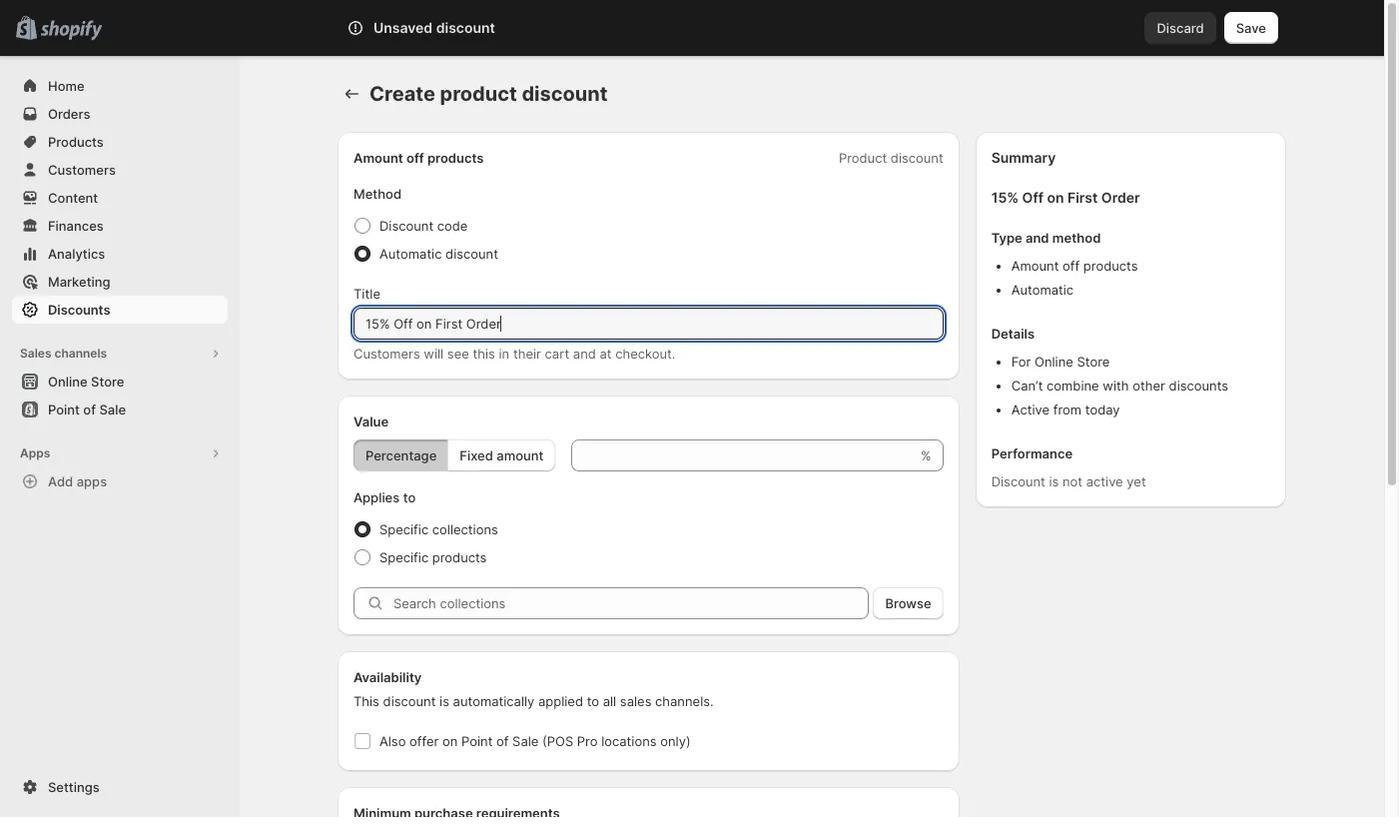 Task type: vqa. For each thing, say whether or not it's contained in the screenshot.
the bottom off
yes



Task type: describe. For each thing, give the bounding box(es) containing it.
customers for customers
[[48, 162, 116, 178]]

specific collections
[[380, 521, 498, 537]]

browse button
[[873, 587, 944, 619]]

save
[[1236, 20, 1266, 36]]

search button
[[403, 12, 982, 44]]

automatically
[[453, 693, 535, 709]]

collections
[[432, 521, 498, 537]]

not
[[1063, 473, 1083, 489]]

amount for amount off products automatic
[[1011, 258, 1059, 274]]

fixed amount button
[[448, 439, 556, 471]]

on for off
[[1047, 189, 1064, 206]]

analytics
[[48, 246, 105, 262]]

product discount
[[839, 150, 944, 166]]

only)
[[660, 733, 691, 749]]

sales
[[20, 346, 51, 361]]

customers link
[[12, 156, 228, 184]]

point of sale link
[[12, 396, 228, 423]]

orders link
[[12, 100, 228, 128]]

for
[[1011, 354, 1031, 370]]

amount off products automatic
[[1011, 258, 1138, 298]]

unsaved
[[374, 19, 433, 36]]

method
[[354, 186, 402, 202]]

discounts
[[1169, 378, 1229, 394]]

home
[[48, 78, 85, 94]]

content
[[48, 190, 98, 206]]

discounts link
[[12, 296, 228, 324]]

to inside availability this discount is automatically applied to all sales channels.
[[587, 693, 599, 709]]

unsaved discount
[[374, 19, 495, 36]]

combine
[[1047, 378, 1099, 394]]

sales
[[620, 693, 652, 709]]

customers for customers will see this in their cart and at checkout.
[[354, 346, 420, 362]]

details
[[991, 326, 1035, 342]]

online store
[[48, 374, 124, 390]]

0 vertical spatial and
[[1026, 230, 1049, 246]]

today
[[1085, 402, 1120, 417]]

amount for amount off products
[[354, 150, 403, 166]]

active
[[1086, 473, 1123, 489]]

marketing
[[48, 274, 110, 290]]

discount for discount is not active yet
[[991, 473, 1046, 489]]

applied
[[538, 693, 583, 709]]

in
[[499, 346, 510, 362]]

online inside for online store can't combine with other discounts active from today
[[1035, 354, 1074, 370]]

store inside for online store can't combine with other discounts active from today
[[1077, 354, 1110, 370]]

also
[[380, 733, 406, 749]]

discount for automatic discount
[[446, 246, 498, 262]]

1 horizontal spatial of
[[496, 733, 509, 749]]

apps button
[[12, 439, 228, 467]]

finances link
[[12, 212, 228, 240]]

channels.
[[655, 693, 714, 709]]

of inside button
[[83, 402, 96, 417]]

off for amount off products automatic
[[1063, 258, 1080, 274]]

yet
[[1127, 473, 1146, 489]]

1 horizontal spatial is
[[1049, 473, 1059, 489]]

point of sale
[[48, 402, 126, 417]]

off for amount off products
[[406, 150, 424, 166]]

on for offer
[[442, 733, 458, 749]]

automatic discount
[[380, 246, 498, 262]]

locations
[[601, 733, 657, 749]]

from
[[1053, 402, 1082, 417]]

analytics link
[[12, 240, 228, 268]]

settings
[[48, 779, 100, 795]]

products link
[[12, 128, 228, 156]]

at
[[600, 346, 612, 362]]

1 vertical spatial and
[[573, 346, 596, 362]]

discount is not active yet
[[991, 473, 1146, 489]]

orders
[[48, 106, 90, 122]]

method
[[1053, 230, 1101, 246]]

home link
[[12, 72, 228, 100]]

checkout.
[[615, 346, 676, 362]]

1 vertical spatial point
[[461, 733, 493, 749]]

15% off on first order
[[991, 189, 1140, 206]]

active
[[1011, 402, 1050, 417]]

fixed amount
[[460, 447, 544, 463]]

this
[[473, 346, 495, 362]]

create
[[370, 82, 435, 106]]

channels
[[54, 346, 107, 361]]

their
[[513, 346, 541, 362]]

settings link
[[12, 773, 228, 801]]

can't
[[1011, 378, 1043, 394]]

online store link
[[12, 368, 228, 396]]

0 horizontal spatial automatic
[[380, 246, 442, 262]]

other
[[1133, 378, 1166, 394]]

save button
[[1224, 12, 1278, 44]]

discount for discount code
[[380, 218, 434, 234]]

customers will see this in their cart and at checkout.
[[354, 346, 676, 362]]

fixed
[[460, 447, 493, 463]]

add apps button
[[12, 467, 228, 495]]

availability
[[354, 669, 422, 685]]



Task type: locate. For each thing, give the bounding box(es) containing it.
1 vertical spatial products
[[1084, 258, 1138, 274]]

store up combine
[[1077, 354, 1110, 370]]

0 vertical spatial store
[[1077, 354, 1110, 370]]

customers left 'will'
[[354, 346, 420, 362]]

percentage button
[[354, 439, 449, 471]]

cart
[[545, 346, 570, 362]]

0 horizontal spatial is
[[440, 693, 449, 709]]

products
[[48, 134, 104, 150]]

products down method
[[1084, 258, 1138, 274]]

1 specific from the top
[[380, 521, 429, 537]]

discount inside availability this discount is automatically applied to all sales channels.
[[383, 693, 436, 709]]

point
[[48, 402, 80, 417], [461, 733, 493, 749]]

discounts
[[48, 302, 110, 318]]

point inside button
[[48, 402, 80, 417]]

0 horizontal spatial and
[[573, 346, 596, 362]]

discard
[[1157, 20, 1204, 36]]

1 vertical spatial on
[[442, 733, 458, 749]]

0 vertical spatial point
[[48, 402, 80, 417]]

0 vertical spatial amount
[[354, 150, 403, 166]]

0 vertical spatial off
[[406, 150, 424, 166]]

sale down online store link
[[99, 402, 126, 417]]

sale left (pos
[[512, 733, 539, 749]]

1 horizontal spatial amount
[[1011, 258, 1059, 274]]

apps
[[77, 473, 107, 489]]

add
[[48, 473, 73, 489]]

finances
[[48, 218, 104, 234]]

1 vertical spatial sale
[[512, 733, 539, 749]]

type
[[991, 230, 1023, 246]]

0 vertical spatial customers
[[48, 162, 116, 178]]

with
[[1103, 378, 1129, 394]]

1 vertical spatial customers
[[354, 346, 420, 362]]

Title text field
[[354, 308, 944, 340]]

of down automatically on the bottom left
[[496, 733, 509, 749]]

products for amount off products automatic
[[1084, 258, 1138, 274]]

online down sales channels
[[48, 374, 88, 390]]

this
[[354, 693, 379, 709]]

1 horizontal spatial discount
[[991, 473, 1046, 489]]

products for amount off products
[[427, 150, 484, 166]]

discount down performance on the right bottom of the page
[[991, 473, 1046, 489]]

Search collections text field
[[394, 587, 869, 619]]

amount off products
[[354, 150, 484, 166]]

discount
[[380, 218, 434, 234], [991, 473, 1046, 489]]

1 vertical spatial is
[[440, 693, 449, 709]]

0 vertical spatial automatic
[[380, 246, 442, 262]]

discount code
[[380, 218, 468, 234]]

0 vertical spatial to
[[403, 489, 416, 505]]

1 horizontal spatial store
[[1077, 354, 1110, 370]]

1 horizontal spatial sale
[[512, 733, 539, 749]]

of
[[83, 402, 96, 417], [496, 733, 509, 749]]

0 horizontal spatial of
[[83, 402, 96, 417]]

1 horizontal spatial online
[[1035, 354, 1074, 370]]

products
[[427, 150, 484, 166], [1084, 258, 1138, 274], [432, 549, 487, 565]]

percentage
[[366, 447, 437, 463]]

0 vertical spatial specific
[[380, 521, 429, 537]]

off down create
[[406, 150, 424, 166]]

1 horizontal spatial to
[[587, 693, 599, 709]]

0 vertical spatial products
[[427, 150, 484, 166]]

create product discount
[[370, 82, 608, 106]]

off inside amount off products automatic
[[1063, 258, 1080, 274]]

discount for product discount
[[891, 150, 944, 166]]

store inside online store link
[[91, 374, 124, 390]]

0 vertical spatial on
[[1047, 189, 1064, 206]]

first
[[1068, 189, 1098, 206]]

2 vertical spatial products
[[432, 549, 487, 565]]

offer
[[410, 733, 439, 749]]

0 horizontal spatial amount
[[354, 150, 403, 166]]

sales channels
[[20, 346, 107, 361]]

1 vertical spatial of
[[496, 733, 509, 749]]

1 horizontal spatial point
[[461, 733, 493, 749]]

off
[[406, 150, 424, 166], [1063, 258, 1080, 274]]

is inside availability this discount is automatically applied to all sales channels.
[[440, 693, 449, 709]]

1 vertical spatial to
[[587, 693, 599, 709]]

and right type
[[1026, 230, 1049, 246]]

see
[[447, 346, 469, 362]]

0 horizontal spatial store
[[91, 374, 124, 390]]

on right offer
[[442, 733, 458, 749]]

1 vertical spatial online
[[48, 374, 88, 390]]

1 horizontal spatial on
[[1047, 189, 1064, 206]]

also offer on point of sale (pos pro locations only)
[[380, 733, 691, 749]]

products down collections on the left of the page
[[432, 549, 487, 565]]

on right off in the top right of the page
[[1047, 189, 1064, 206]]

0 vertical spatial sale
[[99, 402, 126, 417]]

applies to
[[354, 489, 416, 505]]

browse
[[885, 595, 932, 611]]

automatic inside amount off products automatic
[[1011, 282, 1074, 298]]

1 vertical spatial automatic
[[1011, 282, 1074, 298]]

sale
[[99, 402, 126, 417], [512, 733, 539, 749]]

0 horizontal spatial customers
[[48, 162, 116, 178]]

0 horizontal spatial off
[[406, 150, 424, 166]]

is
[[1049, 473, 1059, 489], [440, 693, 449, 709]]

1 vertical spatial specific
[[380, 549, 429, 565]]

specific down "specific collections"
[[380, 549, 429, 565]]

amount down the type and method at the top right of the page
[[1011, 258, 1059, 274]]

1 horizontal spatial automatic
[[1011, 282, 1074, 298]]

15%
[[991, 189, 1019, 206]]

1 vertical spatial store
[[91, 374, 124, 390]]

customers down the products
[[48, 162, 116, 178]]

amount up method
[[354, 150, 403, 166]]

value
[[354, 414, 389, 429]]

products inside amount off products automatic
[[1084, 258, 1138, 274]]

0 horizontal spatial sale
[[99, 402, 126, 417]]

to left all
[[587, 693, 599, 709]]

is left automatically on the bottom left
[[440, 693, 449, 709]]

of down online store
[[83, 402, 96, 417]]

pro
[[577, 733, 598, 749]]

0 horizontal spatial on
[[442, 733, 458, 749]]

apps
[[20, 445, 50, 460]]

0 vertical spatial of
[[83, 402, 96, 417]]

search
[[435, 20, 478, 36]]

off
[[1022, 189, 1044, 206]]

and left at
[[573, 346, 596, 362]]

store
[[1077, 354, 1110, 370], [91, 374, 124, 390]]

0 horizontal spatial point
[[48, 402, 80, 417]]

automatic
[[380, 246, 442, 262], [1011, 282, 1074, 298]]

1 vertical spatial amount
[[1011, 258, 1059, 274]]

discount
[[436, 19, 495, 36], [522, 82, 608, 106], [891, 150, 944, 166], [446, 246, 498, 262], [383, 693, 436, 709]]

sales channels button
[[12, 340, 228, 368]]

online up combine
[[1035, 354, 1074, 370]]

sale inside button
[[99, 402, 126, 417]]

specific down applies to
[[380, 521, 429, 537]]

is left not
[[1049, 473, 1059, 489]]

add apps
[[48, 473, 107, 489]]

off down method
[[1063, 258, 1080, 274]]

point down automatically on the bottom left
[[461, 733, 493, 749]]

content link
[[12, 184, 228, 212]]

1 vertical spatial discount
[[991, 473, 1046, 489]]

automatic down the type and method at the top right of the page
[[1011, 282, 1074, 298]]

% text field
[[572, 439, 917, 471]]

1 vertical spatial off
[[1063, 258, 1080, 274]]

order
[[1102, 189, 1140, 206]]

summary
[[991, 149, 1056, 166]]

title
[[354, 286, 381, 302]]

marketing link
[[12, 268, 228, 296]]

discard button
[[1145, 12, 1216, 44]]

for online store can't combine with other discounts active from today
[[1011, 354, 1229, 417]]

discount up the automatic discount
[[380, 218, 434, 234]]

2 specific from the top
[[380, 549, 429, 565]]

to
[[403, 489, 416, 505], [587, 693, 599, 709]]

specific for specific collections
[[380, 521, 429, 537]]

0 horizontal spatial to
[[403, 489, 416, 505]]

online inside button
[[48, 374, 88, 390]]

product
[[839, 150, 887, 166]]

shopify image
[[40, 21, 102, 41]]

specific
[[380, 521, 429, 537], [380, 549, 429, 565]]

%
[[921, 447, 932, 463]]

amount inside amount off products automatic
[[1011, 258, 1059, 274]]

1 horizontal spatial and
[[1026, 230, 1049, 246]]

0 vertical spatial online
[[1035, 354, 1074, 370]]

point of sale button
[[0, 396, 240, 423]]

applies
[[354, 489, 400, 505]]

0 vertical spatial discount
[[380, 218, 434, 234]]

to right applies
[[403, 489, 416, 505]]

specific for specific products
[[380, 549, 429, 565]]

1 horizontal spatial off
[[1063, 258, 1080, 274]]

point down online store
[[48, 402, 80, 417]]

code
[[437, 218, 468, 234]]

store up point of sale link
[[91, 374, 124, 390]]

product
[[440, 82, 517, 106]]

0 horizontal spatial online
[[48, 374, 88, 390]]

(pos
[[542, 733, 574, 749]]

0 horizontal spatial discount
[[380, 218, 434, 234]]

1 horizontal spatial customers
[[354, 346, 420, 362]]

discount for unsaved discount
[[436, 19, 495, 36]]

all
[[603, 693, 616, 709]]

0 vertical spatial is
[[1049, 473, 1059, 489]]

specific products
[[380, 549, 487, 565]]

products down product
[[427, 150, 484, 166]]

automatic down the discount code
[[380, 246, 442, 262]]

amount
[[354, 150, 403, 166], [1011, 258, 1059, 274]]

amount
[[497, 447, 544, 463]]



